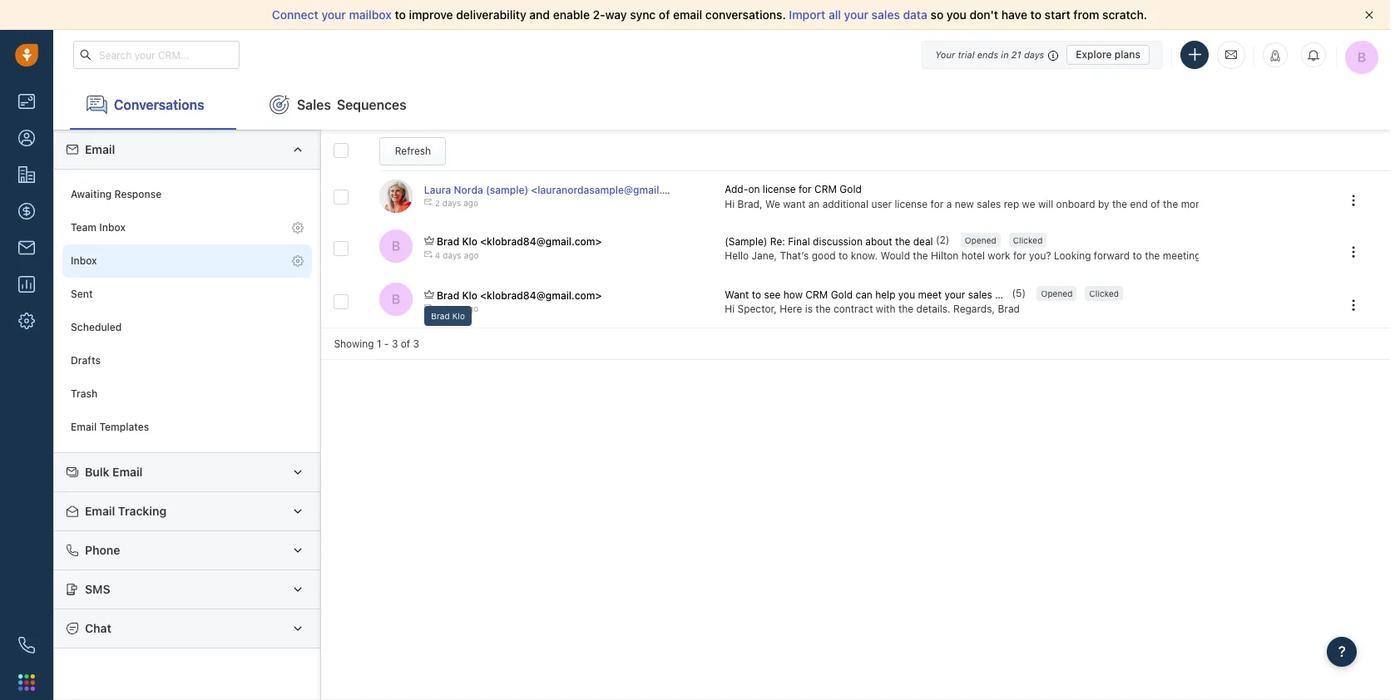 Task type: describe. For each thing, give the bounding box(es) containing it.
start
[[1045, 7, 1071, 22]]

send email image
[[1226, 48, 1237, 62]]

tab list containing conversations
[[53, 80, 1390, 130]]

by
[[1098, 198, 1110, 210]]

you inside 'button'
[[899, 288, 915, 301]]

ago for hello
[[464, 250, 479, 260]]

month.
[[1181, 198, 1214, 210]]

trash
[[71, 388, 98, 401]]

1 3 from the left
[[392, 338, 398, 351]]

awaiting response link
[[62, 178, 312, 211]]

of inside add-on license for crm gold hi brad, we want an additional user license for a new sales rep we will onboard by the end of the month. will share details soon. regards, laur
[[1151, 198, 1160, 210]]

days for want to see how crm gold can help you meet your sales goals?
[[443, 303, 461, 313]]

to left start on the top of the page
[[1031, 7, 1042, 22]]

gold for for
[[840, 183, 862, 196]]

explore plans link
[[1067, 45, 1150, 64]]

a
[[947, 198, 952, 210]]

will
[[1217, 198, 1234, 210]]

we
[[765, 198, 780, 210]]

brad,
[[738, 198, 763, 210]]

additional
[[823, 198, 869, 210]]

email for email templates
[[71, 421, 97, 434]]

showing 1 - 3 of 3
[[334, 338, 419, 351]]

scratch.
[[1103, 7, 1148, 22]]

the right is
[[816, 303, 831, 315]]

0 horizontal spatial your
[[322, 7, 346, 22]]

add-on license for crm gold button
[[725, 182, 862, 197]]

can
[[856, 288, 873, 301]]

add-on license for crm gold hi brad, we want an additional user license for a new sales rep we will onboard by the end of the month. will share details soon. regards, laur
[[725, 183, 1390, 210]]

trial
[[958, 49, 975, 59]]

2 3 from the left
[[413, 338, 419, 351]]

email for email
[[85, 142, 115, 156]]

the left the meeting.
[[1145, 249, 1160, 262]]

so
[[931, 7, 944, 22]]

2 hi from the top
[[725, 303, 735, 315]]

sync
[[630, 7, 656, 22]]

brad klo <klobrad84@gmail.com> for want to see how crm gold can help you meet your sales goals?
[[437, 289, 602, 302]]

don't
[[970, 7, 999, 22]]

goals?
[[995, 288, 1026, 301]]

brad klo <klobrad84@gmail.com> for (sample) re: final discussion about the deal
[[437, 236, 602, 248]]

data
[[903, 7, 928, 22]]

laura
[[424, 184, 451, 197]]

to right mailbox
[[395, 7, 406, 22]]

jane,
[[752, 249, 777, 262]]

what's new image
[[1270, 50, 1281, 62]]

days right the 21
[[1024, 49, 1044, 59]]

hilton
[[931, 249, 959, 262]]

refresh
[[395, 145, 431, 157]]

0 horizontal spatial for
[[799, 183, 812, 196]]

1
[[377, 338, 381, 351]]

plans
[[1115, 48, 1141, 60]]

the right with
[[899, 303, 914, 315]]

from
[[1074, 7, 1100, 22]]

discussion
[[813, 235, 863, 248]]

spector,
[[738, 303, 777, 315]]

templates
[[99, 421, 149, 434]]

enable
[[553, 7, 590, 22]]

sent
[[71, 288, 93, 301]]

ends
[[977, 49, 999, 59]]

email templates link
[[62, 411, 312, 444]]

sales inside 'button'
[[968, 288, 993, 301]]

email tracking
[[85, 504, 167, 518]]

meeting.
[[1163, 249, 1204, 262]]

1 horizontal spatial license
[[895, 198, 928, 210]]

deal
[[913, 235, 933, 248]]

<lauranordasample@gmail.com>
[[531, 184, 689, 197]]

see
[[764, 288, 781, 301]]

Search your CRM... text field
[[73, 41, 240, 69]]

inbox link
[[62, 245, 312, 278]]

conversations link
[[70, 80, 236, 130]]

the right by on the right top of page
[[1112, 198, 1128, 210]]

conversations
[[114, 97, 204, 112]]

share
[[1237, 198, 1263, 210]]

0 vertical spatial of
[[659, 7, 670, 22]]

1 vertical spatial for
[[931, 198, 944, 210]]

sequences
[[337, 97, 407, 112]]

outgoing image for hi
[[424, 303, 433, 312]]

(sample)
[[486, 184, 529, 197]]

klo for (sample) re: final discussion about the deal
[[462, 236, 478, 248]]

hello jane, that's good to know. would the hilton hotel work for you? looking forward to the meeting. brad
[[725, 249, 1229, 262]]

soon.
[[1300, 198, 1326, 210]]

chat
[[85, 622, 111, 636]]

we
[[1022, 198, 1036, 210]]

mailbox
[[349, 7, 392, 22]]

hi spector, here is the contract with the details. regards, brad
[[725, 303, 1020, 315]]

final
[[788, 235, 810, 248]]

the down deal
[[913, 249, 928, 262]]

import
[[789, 7, 826, 22]]

drafts link
[[62, 344, 312, 378]]

phone
[[85, 543, 120, 557]]

days for (sample) re: final discussion about the deal
[[443, 250, 462, 260]]

(5)
[[1012, 287, 1026, 300]]

here
[[780, 303, 802, 315]]

the inside (sample) re: final discussion about the deal (2)
[[895, 235, 911, 248]]

regards, inside add-on license for crm gold hi brad, we want an additional user license for a new sales rep we will onboard by the end of the month. will share details soon. regards, laur
[[1328, 198, 1370, 210]]

brad klo tooltip
[[424, 306, 471, 330]]

clicked for brad
[[1090, 289, 1119, 299]]

end
[[1130, 198, 1148, 210]]

close image
[[1365, 11, 1374, 19]]

connect your mailbox link
[[272, 7, 395, 22]]

-
[[384, 338, 389, 351]]

opened for work
[[965, 236, 997, 246]]

about
[[866, 235, 893, 248]]

forward
[[1094, 249, 1130, 262]]

sales for new
[[977, 198, 1001, 210]]

outgoing image for hello
[[424, 250, 433, 258]]

details
[[1266, 198, 1297, 210]]

ago for hi
[[464, 303, 479, 313]]

with
[[876, 303, 896, 315]]

details.
[[917, 303, 951, 315]]

1 horizontal spatial your
[[844, 7, 869, 22]]

phone image
[[18, 637, 35, 654]]

sales
[[297, 97, 331, 112]]

refresh button
[[380, 137, 446, 165]]

hotel
[[962, 249, 985, 262]]



Task type: vqa. For each thing, say whether or not it's contained in the screenshot.
No conversations found.
no



Task type: locate. For each thing, give the bounding box(es) containing it.
conversations.
[[706, 7, 786, 22]]

0 vertical spatial opened
[[965, 236, 997, 246]]

ago down norda
[[464, 198, 479, 208]]

1 vertical spatial klo
[[462, 289, 478, 302]]

in
[[1001, 49, 1009, 59]]

sent link
[[62, 278, 312, 311]]

for up an
[[799, 183, 812, 196]]

crm inside add-on license for crm gold hi brad, we want an additional user license for a new sales rep we will onboard by the end of the month. will share details soon. regards, laur
[[815, 183, 837, 196]]

0 vertical spatial brad klo <klobrad84@gmail.com>
[[437, 236, 602, 248]]

2 horizontal spatial of
[[1151, 198, 1160, 210]]

crm inside 'button'
[[806, 288, 828, 301]]

2 vertical spatial for
[[1013, 249, 1027, 262]]

0 vertical spatial license
[[763, 183, 796, 196]]

1 vertical spatial hi
[[725, 303, 735, 315]]

0 vertical spatial for
[[799, 183, 812, 196]]

0 vertical spatial sales
[[872, 7, 900, 22]]

awaiting
[[71, 188, 112, 201]]

5
[[435, 303, 440, 313]]

deliverability
[[456, 7, 527, 22]]

2 horizontal spatial your
[[945, 288, 966, 301]]

looking
[[1054, 249, 1091, 262]]

1 vertical spatial clicked
[[1090, 289, 1119, 299]]

clicked for work
[[1013, 236, 1043, 246]]

sales left goals? at top right
[[968, 288, 993, 301]]

awaiting response
[[71, 188, 162, 201]]

of right -
[[401, 338, 410, 351]]

your right all
[[844, 7, 869, 22]]

gold inside add-on license for crm gold hi brad, we want an additional user license for a new sales rep we will onboard by the end of the month. will share details soon. regards, laur
[[840, 183, 862, 196]]

email down trash
[[71, 421, 97, 434]]

inbox down the team
[[71, 255, 97, 267]]

ago right 4
[[464, 250, 479, 260]]

crm up an
[[815, 183, 837, 196]]

1 vertical spatial of
[[1151, 198, 1160, 210]]

2 ago from the top
[[464, 250, 479, 260]]

crm for for
[[815, 183, 837, 196]]

freshworks switcher image
[[18, 675, 35, 691]]

<klobrad84@gmail.com>
[[480, 236, 602, 248], [480, 289, 602, 302]]

outgoing image
[[424, 250, 433, 258], [424, 303, 433, 312]]

an
[[808, 198, 820, 210]]

2
[[435, 198, 440, 208]]

days for add-on license for crm gold
[[442, 198, 461, 208]]

connect your mailbox to improve deliverability and enable 2-way sync of email conversations. import all your sales data so you don't have to start from scratch.
[[272, 7, 1148, 22]]

brad klo <klobrad84@gmail.com> up 5 days ago
[[437, 289, 602, 302]]

you right so
[[947, 7, 967, 22]]

(2)
[[936, 234, 950, 247]]

add-on license for crm gold link
[[725, 182, 862, 197]]

0 vertical spatial you
[[947, 7, 967, 22]]

1 horizontal spatial clicked
[[1090, 289, 1119, 299]]

brad klo <klobrad84@gmail.com>
[[437, 236, 602, 248], [437, 289, 602, 302]]

brad klo
[[431, 311, 465, 321]]

response
[[114, 188, 162, 201]]

ago
[[464, 198, 479, 208], [464, 250, 479, 260], [464, 303, 479, 313]]

0 horizontal spatial of
[[401, 338, 410, 351]]

2 vertical spatial klo
[[452, 311, 465, 321]]

and
[[530, 7, 550, 22]]

1 vertical spatial brad klo <klobrad84@gmail.com>
[[437, 289, 602, 302]]

of right sync
[[659, 7, 670, 22]]

2 vertical spatial ago
[[464, 303, 479, 313]]

email right bulk
[[112, 465, 143, 479]]

help
[[876, 288, 896, 301]]

ago right 5 at the left top of the page
[[464, 303, 479, 313]]

1 vertical spatial inbox
[[71, 255, 97, 267]]

0 horizontal spatial regards,
[[954, 303, 995, 315]]

crm for how
[[806, 288, 828, 301]]

email templates
[[71, 421, 149, 434]]

opened up hello jane, that's good to know. would the hilton hotel work for you? looking forward to the meeting. brad
[[965, 236, 997, 246]]

2 <klobrad84@gmail.com> from the top
[[480, 289, 602, 302]]

2-
[[593, 7, 605, 22]]

1 vertical spatial you
[[899, 288, 915, 301]]

license up we
[[763, 183, 796, 196]]

sales left rep
[[977, 198, 1001, 210]]

(sample) re: final discussion about the deal link
[[725, 234, 936, 249]]

4 days ago
[[435, 250, 479, 260]]

klo
[[462, 236, 478, 248], [462, 289, 478, 302], [452, 311, 465, 321]]

2 horizontal spatial for
[[1013, 249, 1027, 262]]

0 vertical spatial <klobrad84@gmail.com>
[[480, 236, 602, 248]]

1 horizontal spatial you
[[947, 7, 967, 22]]

1 <klobrad84@gmail.com> from the top
[[480, 236, 602, 248]]

for
[[799, 183, 812, 196], [931, 198, 944, 210], [1013, 249, 1027, 262]]

your inside want to see how crm gold can help you meet your sales goals? link
[[945, 288, 966, 301]]

want to see how crm gold can help you meet your sales goals? button
[[725, 287, 1026, 302]]

to down discussion
[[839, 249, 848, 262]]

to right forward
[[1133, 249, 1142, 262]]

0 vertical spatial hi
[[725, 198, 735, 210]]

want to see how crm gold can help you meet your sales goals? link
[[725, 287, 1026, 302]]

klo for want to see how crm gold can help you meet your sales goals?
[[462, 289, 478, 302]]

0 vertical spatial inbox
[[99, 222, 126, 234]]

norda
[[454, 184, 483, 197]]

incoming image
[[424, 198, 433, 207]]

1 vertical spatial regards,
[[954, 303, 995, 315]]

license
[[763, 183, 796, 196], [895, 198, 928, 210]]

you right help
[[899, 288, 915, 301]]

0 horizontal spatial inbox
[[71, 255, 97, 267]]

want
[[783, 198, 806, 210]]

hi
[[725, 198, 735, 210], [725, 303, 735, 315]]

1 horizontal spatial of
[[659, 7, 670, 22]]

klo up 4 days ago on the left
[[462, 236, 478, 248]]

days right 5 at the left top of the page
[[443, 303, 461, 313]]

0 horizontal spatial opened
[[965, 236, 997, 246]]

sales left data
[[872, 7, 900, 22]]

the left month.
[[1163, 198, 1178, 210]]

0 horizontal spatial you
[[899, 288, 915, 301]]

to inside 'button'
[[752, 288, 761, 301]]

email inside email templates "link"
[[71, 421, 97, 434]]

0 horizontal spatial 3
[[392, 338, 398, 351]]

0 horizontal spatial license
[[763, 183, 796, 196]]

outgoing image left 4
[[424, 250, 433, 258]]

0 vertical spatial gold
[[840, 183, 862, 196]]

you?
[[1029, 249, 1051, 262]]

1 horizontal spatial inbox
[[99, 222, 126, 234]]

to up spector,
[[752, 288, 761, 301]]

email up "phone"
[[85, 504, 115, 518]]

sales sequences link
[[253, 80, 423, 130]]

(sample)
[[725, 235, 768, 248]]

1 vertical spatial ago
[[464, 250, 479, 260]]

your right meet
[[945, 288, 966, 301]]

team inbox link
[[62, 211, 312, 245]]

1 brad klo <klobrad84@gmail.com> from the top
[[437, 236, 602, 248]]

drafts
[[71, 355, 101, 367]]

tab list
[[53, 80, 1390, 130]]

hi down add-
[[725, 198, 735, 210]]

4
[[435, 250, 440, 260]]

way
[[605, 7, 627, 22]]

hi down want
[[725, 303, 735, 315]]

21
[[1012, 49, 1022, 59]]

1 vertical spatial license
[[895, 198, 928, 210]]

for left the you?
[[1013, 249, 1027, 262]]

(sample) re: final discussion about the deal button
[[725, 234, 936, 249]]

the up would
[[895, 235, 911, 248]]

0 vertical spatial klo
[[462, 236, 478, 248]]

0 vertical spatial ago
[[464, 198, 479, 208]]

0 vertical spatial regards,
[[1328, 198, 1370, 210]]

rep
[[1004, 198, 1020, 210]]

outgoing image left 5 at the left top of the page
[[424, 303, 433, 312]]

gold inside 'button'
[[831, 288, 853, 301]]

1 vertical spatial <klobrad84@gmail.com>
[[480, 289, 602, 302]]

2 vertical spatial sales
[[968, 288, 993, 301]]

1 outgoing image from the top
[[424, 250, 433, 258]]

opened right (5)
[[1041, 289, 1073, 299]]

showing
[[334, 338, 374, 351]]

scheduled
[[71, 322, 122, 334]]

email
[[673, 7, 703, 22]]

crm up is
[[806, 288, 828, 301]]

2 vertical spatial of
[[401, 338, 410, 351]]

1 vertical spatial outgoing image
[[424, 303, 433, 312]]

of right end
[[1151, 198, 1160, 210]]

all
[[829, 7, 841, 22]]

0 vertical spatial clicked
[[1013, 236, 1043, 246]]

gold up additional
[[840, 183, 862, 196]]

1 vertical spatial opened
[[1041, 289, 1073, 299]]

brad klo <klobrad84@gmail.com> down (sample)
[[437, 236, 602, 248]]

hello
[[725, 249, 749, 262]]

klo inside tooltip
[[452, 311, 465, 321]]

sales
[[872, 7, 900, 22], [977, 198, 1001, 210], [968, 288, 993, 301]]

1 horizontal spatial 3
[[413, 338, 419, 351]]

sales inside add-on license for crm gold hi brad, we want an additional user license for a new sales rep we will onboard by the end of the month. will share details soon. regards, laur
[[977, 198, 1001, 210]]

1 horizontal spatial opened
[[1041, 289, 1073, 299]]

1 vertical spatial gold
[[831, 288, 853, 301]]

scheduled link
[[62, 311, 312, 344]]

brad inside tooltip
[[431, 311, 450, 321]]

2 days ago
[[435, 198, 479, 208]]

bulk email
[[85, 465, 143, 479]]

laur
[[1373, 198, 1390, 210]]

work
[[988, 249, 1011, 262]]

3 ago from the top
[[464, 303, 479, 313]]

regards, left laur
[[1328, 198, 1370, 210]]

import all your sales data link
[[789, 7, 931, 22]]

good
[[812, 249, 836, 262]]

klo right 5 at the left top of the page
[[452, 311, 465, 321]]

hi inside add-on license for crm gold hi brad, we want an additional user license for a new sales rep we will onboard by the end of the month. will share details soon. regards, laur
[[725, 198, 735, 210]]

0 horizontal spatial clicked
[[1013, 236, 1043, 246]]

1 vertical spatial crm
[[806, 288, 828, 301]]

2 outgoing image from the top
[[424, 303, 433, 312]]

1 hi from the top
[[725, 198, 735, 210]]

clicked down forward
[[1090, 289, 1119, 299]]

your left mailbox
[[322, 7, 346, 22]]

regards, right details.
[[954, 303, 995, 315]]

will
[[1038, 198, 1054, 210]]

klo up 5 days ago
[[462, 289, 478, 302]]

days right 4
[[443, 250, 462, 260]]

gold for how
[[831, 288, 853, 301]]

would
[[881, 249, 910, 262]]

0 vertical spatial crm
[[815, 183, 837, 196]]

2 brad klo <klobrad84@gmail.com> from the top
[[437, 289, 602, 302]]

inbox right the team
[[99, 222, 126, 234]]

days right 2
[[442, 198, 461, 208]]

team inbox
[[71, 222, 126, 234]]

email up awaiting
[[85, 142, 115, 156]]

sales for your
[[872, 7, 900, 22]]

onboard
[[1056, 198, 1096, 210]]

inbox inside 'link'
[[71, 255, 97, 267]]

0 vertical spatial outgoing image
[[424, 250, 433, 258]]

clicked up the you?
[[1013, 236, 1043, 246]]

gold
[[840, 183, 862, 196], [831, 288, 853, 301]]

email for email tracking
[[85, 504, 115, 518]]

<klobrad84@gmail.com> for (sample) re: final discussion about the deal
[[480, 236, 602, 248]]

sms
[[85, 582, 110, 597]]

gold up contract on the top right of the page
[[831, 288, 853, 301]]

explore
[[1076, 48, 1112, 60]]

re:
[[770, 235, 785, 248]]

license right user
[[895, 198, 928, 210]]

for left "a"
[[931, 198, 944, 210]]

that's
[[780, 249, 809, 262]]

opened
[[965, 236, 997, 246], [1041, 289, 1073, 299]]

opened for brad
[[1041, 289, 1073, 299]]

1 horizontal spatial regards,
[[1328, 198, 1370, 210]]

connect
[[272, 7, 319, 22]]

1 vertical spatial sales
[[977, 198, 1001, 210]]

1 ago from the top
[[464, 198, 479, 208]]

phone element
[[10, 629, 43, 662]]

on
[[748, 183, 760, 196]]

1 horizontal spatial for
[[931, 198, 944, 210]]

have
[[1002, 7, 1028, 22]]

<klobrad84@gmail.com> for want to see how crm gold can help you meet your sales goals?
[[480, 289, 602, 302]]



